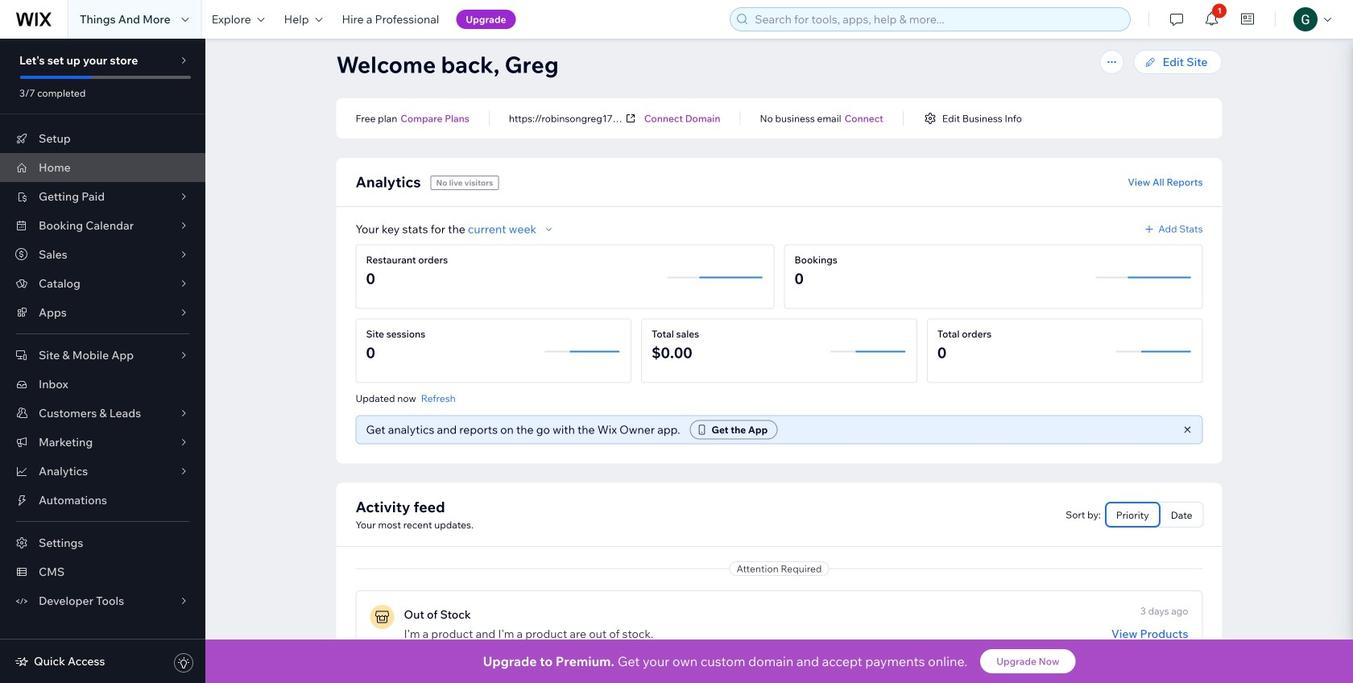 Task type: locate. For each thing, give the bounding box(es) containing it.
Search for tools, apps, help & more... field
[[750, 8, 1126, 31]]



Task type: describe. For each thing, give the bounding box(es) containing it.
sidebar element
[[0, 39, 205, 683]]



Task type: vqa. For each thing, say whether or not it's contained in the screenshot.
Sidebar element
yes



